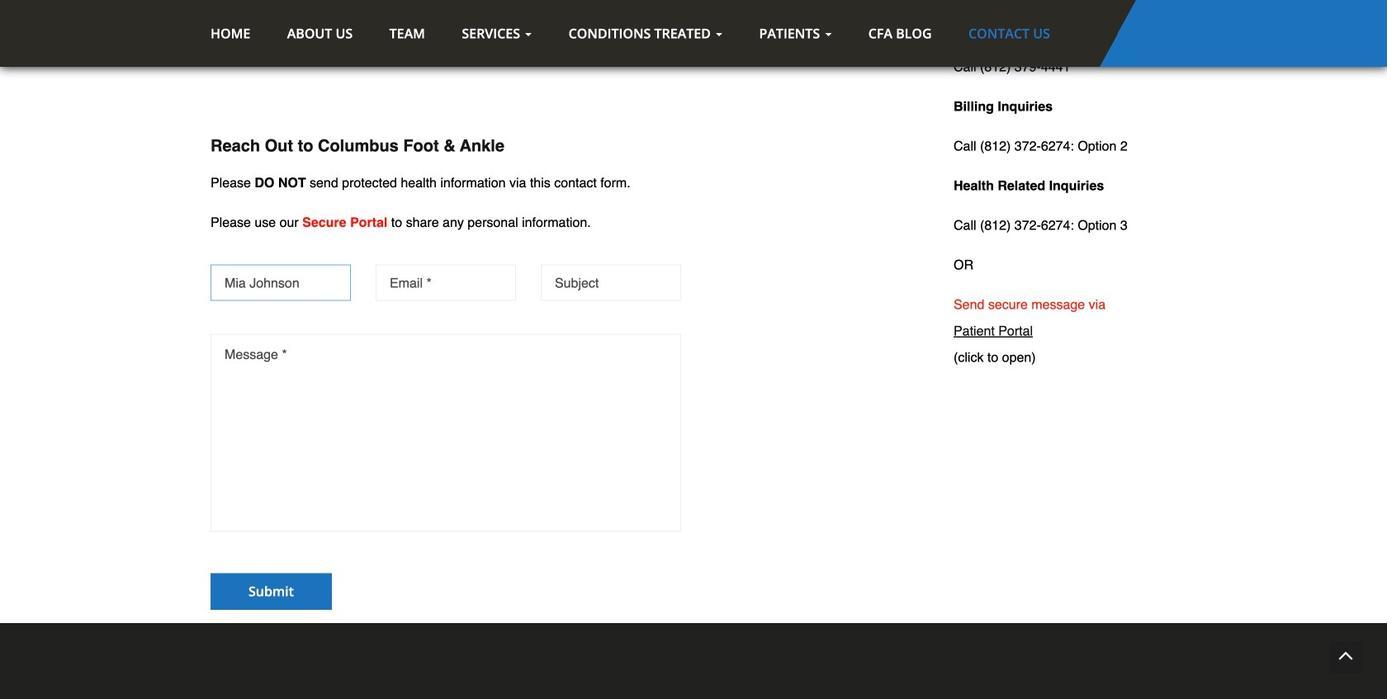 Task type: describe. For each thing, give the bounding box(es) containing it.
Email * email field
[[376, 265, 516, 301]]

Message * text field
[[211, 334, 681, 532]]

Subject text field
[[541, 265, 681, 301]]



Task type: vqa. For each thing, say whether or not it's contained in the screenshot.
phone field
no



Task type: locate. For each thing, give the bounding box(es) containing it.
None submit
[[211, 574, 332, 610]]

angle up image
[[1338, 643, 1354, 668]]

Name* text field
[[211, 265, 351, 301]]



